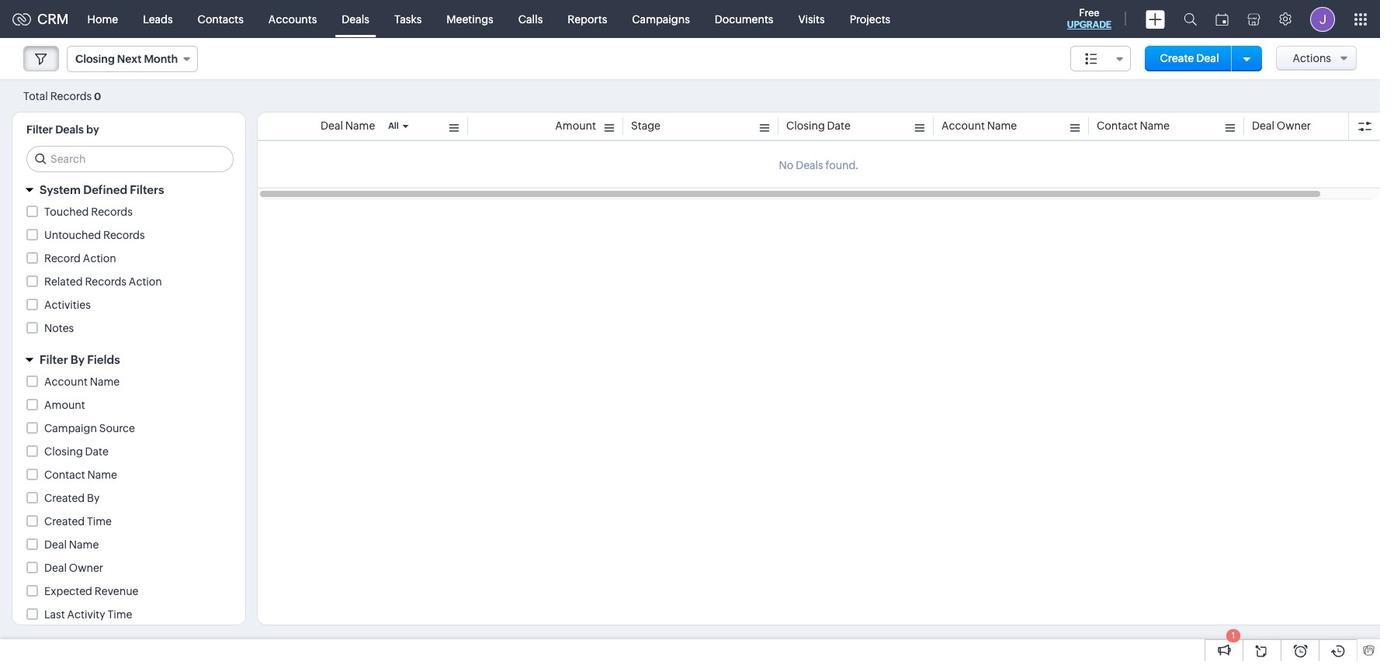 Task type: describe. For each thing, give the bounding box(es) containing it.
calls
[[518, 13, 543, 25]]

system
[[40, 183, 81, 196]]

total records 0
[[23, 90, 101, 102]]

filter by fields button
[[12, 346, 245, 373]]

0 horizontal spatial owner
[[69, 562, 103, 575]]

closing inside field
[[75, 53, 115, 65]]

campaigns link
[[620, 0, 703, 38]]

create deal
[[1160, 52, 1219, 64]]

0 vertical spatial contact
[[1097, 120, 1138, 132]]

1 horizontal spatial action
[[129, 276, 162, 288]]

created for created by
[[44, 492, 85, 505]]

free
[[1079, 7, 1100, 19]]

record action
[[44, 252, 116, 265]]

home
[[87, 13, 118, 25]]

0 horizontal spatial deal owner
[[44, 562, 103, 575]]

reports link
[[555, 0, 620, 38]]

fields
[[87, 353, 120, 366]]

crm link
[[12, 11, 69, 27]]

0 horizontal spatial contact name
[[44, 469, 117, 481]]

filter by fields
[[40, 353, 120, 366]]

0 horizontal spatial deal name
[[44, 539, 99, 551]]

campaign
[[44, 422, 97, 435]]

free upgrade
[[1067, 7, 1112, 30]]

accounts
[[269, 13, 317, 25]]

size image
[[1085, 52, 1098, 66]]

1 vertical spatial closing
[[786, 120, 825, 132]]

documents
[[715, 13, 774, 25]]

0 horizontal spatial deals
[[55, 123, 84, 136]]

revenue
[[95, 585, 139, 598]]

projects link
[[837, 0, 903, 38]]

defined
[[83, 183, 127, 196]]

0 horizontal spatial action
[[83, 252, 116, 265]]

search element
[[1175, 0, 1207, 38]]

records for touched
[[91, 206, 133, 218]]

1 vertical spatial time
[[107, 609, 132, 621]]

visits link
[[786, 0, 837, 38]]

1 vertical spatial contact
[[44, 469, 85, 481]]

campaign source
[[44, 422, 135, 435]]

filters
[[130, 183, 164, 196]]

0 vertical spatial owner
[[1277, 120, 1311, 132]]

next
[[117, 53, 142, 65]]

visits
[[798, 13, 825, 25]]

1 vertical spatial account name
[[44, 376, 120, 388]]

closing next month
[[75, 53, 178, 65]]

system defined filters
[[40, 183, 164, 196]]

1 horizontal spatial deals
[[342, 13, 370, 25]]

tasks
[[394, 13, 422, 25]]

0 horizontal spatial amount
[[44, 399, 85, 411]]

related
[[44, 276, 83, 288]]

reports
[[568, 13, 607, 25]]

record
[[44, 252, 81, 265]]

upgrade
[[1067, 19, 1112, 30]]

by for created
[[87, 492, 100, 505]]

0 vertical spatial deal name
[[321, 120, 375, 132]]

records for related
[[85, 276, 127, 288]]

home link
[[75, 0, 131, 38]]

leads
[[143, 13, 173, 25]]

contacts link
[[185, 0, 256, 38]]

created by
[[44, 492, 100, 505]]

1 vertical spatial closing date
[[44, 446, 109, 458]]

activity
[[67, 609, 105, 621]]

untouched records
[[44, 229, 145, 241]]

0
[[94, 90, 101, 102]]

deal inside button
[[1197, 52, 1219, 64]]

logo image
[[12, 13, 31, 25]]

calls link
[[506, 0, 555, 38]]

filter for filter by fields
[[40, 353, 68, 366]]

month
[[144, 53, 178, 65]]

created time
[[44, 516, 112, 528]]

calendar image
[[1216, 13, 1229, 25]]



Task type: locate. For each thing, give the bounding box(es) containing it.
amount
[[555, 120, 596, 132], [44, 399, 85, 411]]

records left the 0 in the top of the page
[[50, 90, 92, 102]]

closing date
[[786, 120, 851, 132], [44, 446, 109, 458]]

by for filter
[[71, 353, 85, 366]]

0 horizontal spatial by
[[71, 353, 85, 366]]

action
[[83, 252, 116, 265], [129, 276, 162, 288]]

action down 'untouched records'
[[129, 276, 162, 288]]

1 vertical spatial contact name
[[44, 469, 117, 481]]

1 vertical spatial filter
[[40, 353, 68, 366]]

records down record action
[[85, 276, 127, 288]]

0 vertical spatial deals
[[342, 13, 370, 25]]

1 horizontal spatial account name
[[942, 120, 1017, 132]]

amount up campaign on the left of page
[[44, 399, 85, 411]]

create
[[1160, 52, 1194, 64]]

contact down size icon
[[1097, 120, 1138, 132]]

created up created time
[[44, 492, 85, 505]]

records
[[50, 90, 92, 102], [91, 206, 133, 218], [103, 229, 145, 241], [85, 276, 127, 288]]

filter inside dropdown button
[[40, 353, 68, 366]]

0 vertical spatial action
[[83, 252, 116, 265]]

owner
[[1277, 120, 1311, 132], [69, 562, 103, 575]]

by
[[71, 353, 85, 366], [87, 492, 100, 505]]

by
[[86, 123, 99, 136]]

untouched
[[44, 229, 101, 241]]

deal owner down the 'actions'
[[1252, 120, 1311, 132]]

notes
[[44, 322, 74, 335]]

touched records
[[44, 206, 133, 218]]

filter down total
[[26, 123, 53, 136]]

expected
[[44, 585, 92, 598]]

leads link
[[131, 0, 185, 38]]

last activity time
[[44, 609, 132, 621]]

deal owner up expected at bottom
[[44, 562, 103, 575]]

filter
[[26, 123, 53, 136], [40, 353, 68, 366]]

amount left stage
[[555, 120, 596, 132]]

1 horizontal spatial deal name
[[321, 120, 375, 132]]

related records action
[[44, 276, 162, 288]]

1 vertical spatial by
[[87, 492, 100, 505]]

accounts link
[[256, 0, 329, 38]]

0 vertical spatial amount
[[555, 120, 596, 132]]

1 vertical spatial account
[[44, 376, 88, 388]]

created down the created by
[[44, 516, 85, 528]]

Search text field
[[27, 147, 233, 172]]

filter for filter deals by
[[26, 123, 53, 136]]

1 vertical spatial date
[[85, 446, 109, 458]]

by inside dropdown button
[[71, 353, 85, 366]]

1 horizontal spatial by
[[87, 492, 100, 505]]

owner down the 'actions'
[[1277, 120, 1311, 132]]

0 horizontal spatial account
[[44, 376, 88, 388]]

1 horizontal spatial owner
[[1277, 120, 1311, 132]]

0 vertical spatial contact name
[[1097, 120, 1170, 132]]

records down touched records
[[103, 229, 145, 241]]

2 vertical spatial closing
[[44, 446, 83, 458]]

0 vertical spatial date
[[827, 120, 851, 132]]

last
[[44, 609, 65, 621]]

date
[[827, 120, 851, 132], [85, 446, 109, 458]]

1 vertical spatial created
[[44, 516, 85, 528]]

closing
[[75, 53, 115, 65], [786, 120, 825, 132], [44, 446, 83, 458]]

tasks link
[[382, 0, 434, 38]]

1 vertical spatial deal name
[[44, 539, 99, 551]]

system defined filters button
[[12, 176, 245, 203]]

account name
[[942, 120, 1017, 132], [44, 376, 120, 388]]

2 created from the top
[[44, 516, 85, 528]]

0 vertical spatial filter
[[26, 123, 53, 136]]

1 vertical spatial action
[[129, 276, 162, 288]]

create menu element
[[1137, 0, 1175, 38]]

1 created from the top
[[44, 492, 85, 505]]

campaigns
[[632, 13, 690, 25]]

crm
[[37, 11, 69, 27]]

activities
[[44, 299, 91, 311]]

1 vertical spatial deal owner
[[44, 562, 103, 575]]

contacts
[[198, 13, 244, 25]]

deal name left all at left
[[321, 120, 375, 132]]

documents link
[[703, 0, 786, 38]]

stage
[[631, 120, 661, 132]]

filter deals by
[[26, 123, 99, 136]]

contact name
[[1097, 120, 1170, 132], [44, 469, 117, 481]]

0 vertical spatial deal owner
[[1252, 120, 1311, 132]]

0 horizontal spatial date
[[85, 446, 109, 458]]

0 horizontal spatial account name
[[44, 376, 120, 388]]

action up related records action
[[83, 252, 116, 265]]

created
[[44, 492, 85, 505], [44, 516, 85, 528]]

time down revenue
[[107, 609, 132, 621]]

1 horizontal spatial contact name
[[1097, 120, 1170, 132]]

0 horizontal spatial closing date
[[44, 446, 109, 458]]

0 vertical spatial account name
[[942, 120, 1017, 132]]

deal name
[[321, 120, 375, 132], [44, 539, 99, 551]]

meetings link
[[434, 0, 506, 38]]

touched
[[44, 206, 89, 218]]

1
[[1232, 631, 1235, 641]]

0 vertical spatial account
[[942, 120, 985, 132]]

1 horizontal spatial deal owner
[[1252, 120, 1311, 132]]

records down defined
[[91, 206, 133, 218]]

deals
[[342, 13, 370, 25], [55, 123, 84, 136]]

time
[[87, 516, 112, 528], [107, 609, 132, 621]]

filter down notes
[[40, 353, 68, 366]]

1 vertical spatial amount
[[44, 399, 85, 411]]

owner up expected revenue
[[69, 562, 103, 575]]

expected revenue
[[44, 585, 139, 598]]

profile element
[[1301, 0, 1345, 38]]

profile image
[[1311, 7, 1335, 31]]

0 vertical spatial created
[[44, 492, 85, 505]]

records for untouched
[[103, 229, 145, 241]]

contact
[[1097, 120, 1138, 132], [44, 469, 85, 481]]

1 horizontal spatial date
[[827, 120, 851, 132]]

deal
[[1197, 52, 1219, 64], [321, 120, 343, 132], [1252, 120, 1275, 132], [44, 539, 67, 551], [44, 562, 67, 575]]

1 horizontal spatial contact
[[1097, 120, 1138, 132]]

deals left by
[[55, 123, 84, 136]]

0 vertical spatial time
[[87, 516, 112, 528]]

1 horizontal spatial account
[[942, 120, 985, 132]]

Closing Next Month field
[[67, 46, 198, 72]]

0 vertical spatial closing date
[[786, 120, 851, 132]]

contact up the created by
[[44, 469, 85, 481]]

total
[[23, 90, 48, 102]]

source
[[99, 422, 135, 435]]

deal owner
[[1252, 120, 1311, 132], [44, 562, 103, 575]]

1 horizontal spatial amount
[[555, 120, 596, 132]]

create menu image
[[1146, 10, 1165, 28]]

0 vertical spatial closing
[[75, 53, 115, 65]]

meetings
[[447, 13, 494, 25]]

records for total
[[50, 90, 92, 102]]

time down the created by
[[87, 516, 112, 528]]

actions
[[1293, 52, 1332, 64]]

1 vertical spatial deals
[[55, 123, 84, 136]]

name
[[345, 120, 375, 132], [987, 120, 1017, 132], [1140, 120, 1170, 132], [90, 376, 120, 388], [87, 469, 117, 481], [69, 539, 99, 551]]

deal name down created time
[[44, 539, 99, 551]]

all
[[388, 121, 399, 130]]

account
[[942, 120, 985, 132], [44, 376, 88, 388]]

created for created time
[[44, 516, 85, 528]]

1 horizontal spatial closing date
[[786, 120, 851, 132]]

by left fields
[[71, 353, 85, 366]]

0 vertical spatial by
[[71, 353, 85, 366]]

None field
[[1070, 46, 1131, 71]]

search image
[[1184, 12, 1197, 26]]

deals link
[[329, 0, 382, 38]]

projects
[[850, 13, 891, 25]]

1 vertical spatial owner
[[69, 562, 103, 575]]

deals left tasks link
[[342, 13, 370, 25]]

0 horizontal spatial contact
[[44, 469, 85, 481]]

by up created time
[[87, 492, 100, 505]]

create deal button
[[1145, 46, 1235, 71]]



Task type: vqa. For each thing, say whether or not it's contained in the screenshot.
Unattended
no



